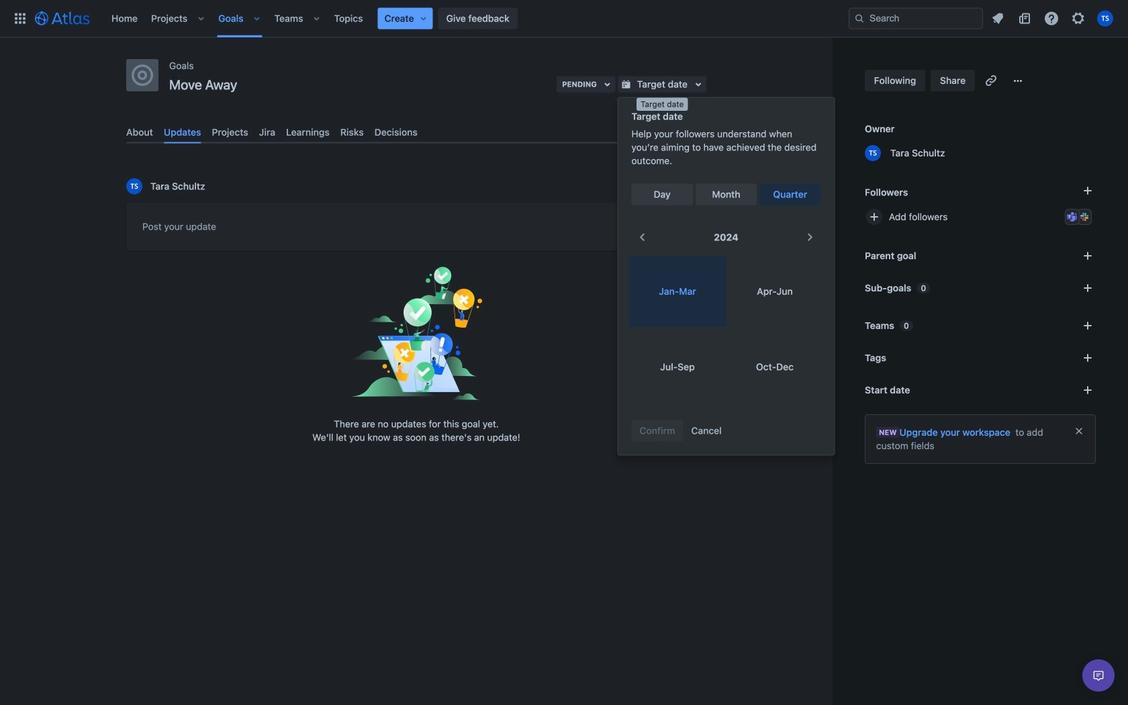 Task type: describe. For each thing, give the bounding box(es) containing it.
switch to... image
[[12, 10, 28, 27]]

set start date image
[[1080, 382, 1096, 398]]

account image
[[1098, 10, 1114, 27]]

settings image
[[1071, 10, 1087, 27]]

open intercom messenger image
[[1091, 668, 1107, 684]]

add a follower image
[[1080, 183, 1096, 199]]

add follower image
[[867, 209, 883, 225]]

search image
[[854, 13, 865, 24]]

Search field
[[849, 8, 983, 29]]



Task type: vqa. For each thing, say whether or not it's contained in the screenshot.
the Add a follower icon
yes



Task type: locate. For each thing, give the bounding box(es) containing it.
tooltip
[[637, 98, 688, 111]]

tab list
[[121, 121, 712, 144]]

see next year image
[[802, 229, 819, 246]]

banner
[[0, 0, 1129, 38]]

help image
[[1044, 10, 1060, 27]]

top element
[[8, 0, 849, 37]]

add team image
[[1080, 318, 1096, 334]]

add tag image
[[1080, 350, 1096, 366]]

see previous year image
[[634, 229, 651, 246]]

None search field
[[849, 8, 983, 29]]

notifications image
[[990, 10, 1006, 27]]

close banner image
[[1074, 426, 1085, 437]]

Main content area, start typing to enter text. text field
[[142, 219, 691, 240]]

more icon image
[[1010, 73, 1027, 89]]

msteams logo showing  channels are connected to this goal image
[[1067, 212, 1078, 222]]

goal icon image
[[132, 64, 153, 86]]

slack logo showing nan channels are connected to this goal image
[[1079, 212, 1090, 222]]



